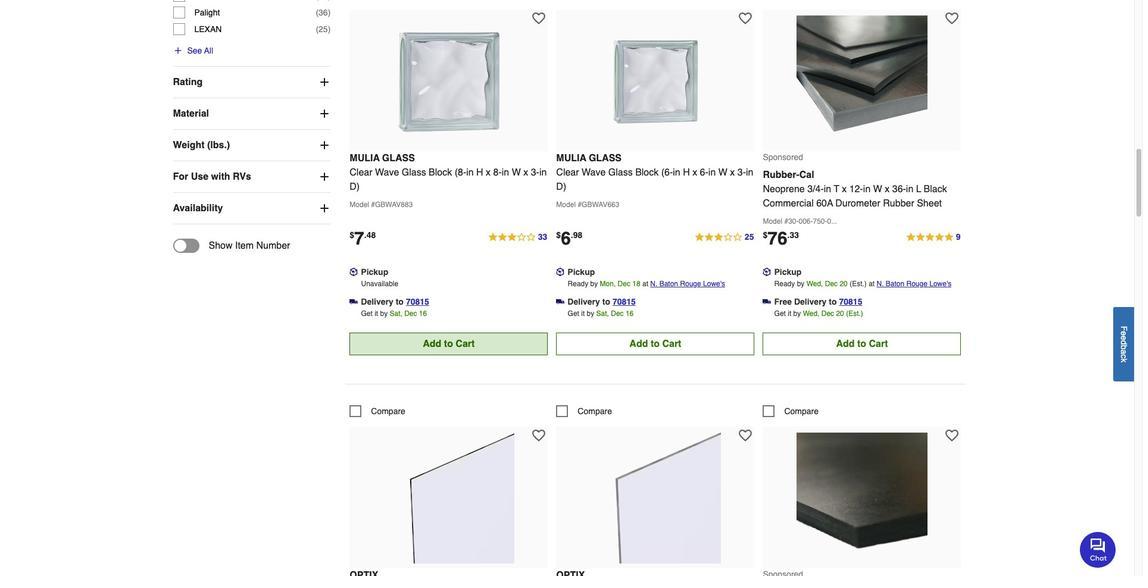 Task type: vqa. For each thing, say whether or not it's contained in the screenshot.
Get to the right
yes



Task type: locate. For each thing, give the bounding box(es) containing it.
cart for 3rd add to cart button from right
[[456, 339, 475, 349]]

glass inside the 'mulia glass clear wave glass block (8-in h x 8-in w x 3-in d)'
[[402, 167, 426, 178]]

1 horizontal spatial pickup
[[568, 267, 595, 277]]

0 horizontal spatial add
[[423, 339, 442, 349]]

compare for '3179381' element
[[371, 407, 406, 416]]

h inside the 'mulia glass clear wave glass block (8-in h x 8-in w x 3-in d)'
[[477, 167, 483, 178]]

in
[[467, 167, 474, 178], [502, 167, 509, 178], [540, 167, 547, 178], [673, 167, 681, 178], [709, 167, 716, 178], [746, 167, 754, 178], [824, 184, 832, 195], [864, 184, 871, 195], [907, 184, 914, 195]]

2 3 stars image from the left
[[694, 230, 755, 245]]

3 stars image left the "76" at right
[[694, 230, 755, 245]]

plus image for weight (lbs.)
[[319, 139, 331, 151]]

pickup down actual price $6.98 element
[[568, 267, 595, 277]]

1 glass from the left
[[402, 167, 426, 178]]

25 down 36
[[319, 24, 328, 34]]

chat invite button image
[[1081, 532, 1117, 568]]

0 horizontal spatial at
[[643, 280, 649, 288]]

1 horizontal spatial heart outline image
[[946, 12, 959, 25]]

1 horizontal spatial get
[[568, 310, 580, 318]]

h inside mulia glass clear wave glass block (6-in h x 6-in w x 3-in d)
[[683, 167, 690, 178]]

20
[[840, 280, 848, 288], [837, 310, 845, 318]]

pickup image up truck filled icon
[[350, 268, 358, 276]]

glass
[[402, 167, 426, 178], [609, 167, 633, 178]]

30-
[[789, 217, 799, 226]]

heart outline image
[[533, 12, 546, 25], [739, 12, 753, 25], [739, 429, 753, 442], [946, 429, 959, 442]]

2 horizontal spatial pickup
[[775, 267, 802, 277]]

$ 7 .48
[[350, 228, 376, 249]]

pickup image down the "76" at right
[[763, 268, 772, 276]]

plus image inside weight (lbs.) button
[[319, 139, 331, 151]]

12-
[[850, 184, 864, 195]]

2 delivery to 70815 from the left
[[568, 297, 636, 307]]

compare
[[371, 407, 406, 416], [578, 407, 612, 416], [785, 407, 819, 416]]

optix 0.08-in t x 8-in w x 10-in l clear acrylic sheet image
[[590, 433, 721, 564]]

0 horizontal spatial get
[[361, 310, 373, 318]]

$ left .48 at left top
[[350, 230, 354, 240]]

$ for 76
[[763, 230, 768, 240]]

gbwav663
[[582, 201, 620, 209]]

16 for 70815 button related to ready by mon, dec 18 at n. baton rouge lowe's
[[626, 310, 634, 318]]

add to cart button
[[350, 333, 548, 355], [557, 333, 755, 355], [763, 333, 962, 355]]

0 horizontal spatial 3 stars image
[[488, 230, 548, 245]]

2 horizontal spatial #
[[785, 217, 789, 226]]

1 horizontal spatial 25
[[745, 232, 754, 242]]

2 plus image from the top
[[319, 108, 331, 120]]

1 horizontal spatial n.
[[877, 280, 884, 288]]

sat, for 70815 button related to ready by mon, dec 18 at n. baton rouge lowe's
[[597, 310, 609, 318]]

n. baton rouge lowe's button
[[651, 278, 726, 290], [877, 278, 952, 290]]

1 clear from the left
[[350, 167, 373, 178]]

3 add from the left
[[837, 339, 855, 349]]

2 d) from the left
[[557, 181, 567, 192]]

to
[[396, 297, 404, 307], [603, 297, 611, 307], [829, 297, 837, 307], [444, 339, 453, 349], [651, 339, 660, 349], [858, 339, 867, 349]]

1 add from the left
[[423, 339, 442, 349]]

1 $ from the left
[[350, 230, 354, 240]]

2 compare from the left
[[578, 407, 612, 416]]

lexan
[[194, 24, 222, 34]]

0 horizontal spatial wave
[[375, 167, 399, 178]]

block inside the 'mulia glass clear wave glass block (8-in h x 8-in w x 3-in d)'
[[429, 167, 452, 178]]

1 vertical spatial (
[[316, 24, 319, 34]]

0 horizontal spatial delivery
[[361, 297, 394, 307]]

7
[[354, 228, 364, 249]]

in left t
[[824, 184, 832, 195]]

rouge down 9 "button"
[[907, 280, 928, 288]]

w right 6-
[[719, 167, 728, 178]]

mulia inside the 'mulia glass clear wave glass block (8-in h x 8-in w x 3-in d)'
[[350, 153, 380, 164]]

d) inside mulia glass clear wave glass block (6-in h x 6-in w x 3-in d)
[[557, 181, 567, 192]]

wed, up free delivery to 70815
[[807, 280, 824, 288]]

weight (lbs.)
[[173, 140, 230, 151]]

20 down free delivery to 70815
[[837, 310, 845, 318]]

compare for the 1003202390 element
[[785, 407, 819, 416]]

1 horizontal spatial it
[[582, 310, 585, 318]]

3 pickup from the left
[[775, 267, 802, 277]]

get it by sat, dec 16 down mon,
[[568, 310, 634, 318]]

0 horizontal spatial $
[[350, 230, 354, 240]]

1 horizontal spatial pickup image
[[557, 268, 565, 276]]

1 vertical spatial wed,
[[803, 310, 820, 318]]

0 horizontal spatial glass
[[382, 153, 415, 164]]

number
[[256, 241, 290, 251]]

(est.) down ready by wed, dec 20 (est.) at n. baton rouge lowe's
[[847, 310, 864, 318]]

wave inside the 'mulia glass clear wave glass block (8-in h x 8-in w x 3-in d)'
[[375, 167, 399, 178]]

black
[[924, 184, 948, 195]]

2 horizontal spatial delivery
[[795, 297, 827, 307]]

2 3- from the left
[[738, 167, 746, 178]]

sat, down mon,
[[597, 310, 609, 318]]

36
[[319, 8, 328, 17]]

it for ready by wed, dec 20 (est.) at n. baton rouge lowe's
[[788, 310, 792, 318]]

get it by sat, dec 16 for 70815 button related to ready by mon, dec 18 at n. baton rouge lowe's
[[568, 310, 634, 318]]

1 horizontal spatial 16
[[626, 310, 634, 318]]

0 vertical spatial 25
[[319, 24, 328, 34]]

availability
[[173, 203, 223, 214]]

plus image inside "see all" button
[[173, 46, 183, 55]]

l
[[917, 184, 922, 195]]

1 vertical spatial )
[[328, 24, 331, 34]]

plus image inside availability button
[[319, 202, 331, 214]]

$ inside $ 76 .33
[[763, 230, 768, 240]]

3 add to cart button from the left
[[763, 333, 962, 355]]

1 horizontal spatial at
[[869, 280, 875, 288]]

sat, down unavailable
[[390, 310, 403, 318]]

0 horizontal spatial lowe's
[[704, 280, 726, 288]]

(est.)
[[850, 280, 867, 288], [847, 310, 864, 318]]

3 $ from the left
[[763, 230, 768, 240]]

w left 36-
[[874, 184, 883, 195]]

item
[[235, 241, 254, 251]]

1 plus image from the top
[[319, 76, 331, 88]]

$ right 33
[[557, 230, 561, 240]]

3 stars image containing 33
[[488, 230, 548, 245]]

0 horizontal spatial #
[[371, 201, 375, 209]]

3- for clear wave glass block (6-in h x 6-in w x 3-in d)
[[738, 167, 746, 178]]

at
[[643, 280, 649, 288], [869, 280, 875, 288]]

2 ready from the left
[[775, 280, 795, 288]]

w right 8-
[[512, 167, 521, 178]]

compare inside '3179381' element
[[371, 407, 406, 416]]

glass
[[382, 153, 415, 164], [589, 153, 622, 164]]

2 ( from the top
[[316, 24, 319, 34]]

pickup image down 6
[[557, 268, 565, 276]]

25
[[319, 24, 328, 34], [745, 232, 754, 242]]

h left 6-
[[683, 167, 690, 178]]

mulia up the model # gbwav663
[[557, 153, 587, 164]]

2 at from the left
[[869, 280, 875, 288]]

1 horizontal spatial add
[[630, 339, 648, 349]]

n. baton rouge lowe's button right 18
[[651, 278, 726, 290]]

get it by sat, dec 16
[[361, 310, 427, 318], [568, 310, 634, 318]]

3 cart from the left
[[869, 339, 888, 349]]

0 vertical spatial heart outline image
[[946, 12, 959, 25]]

2 mulia from the left
[[557, 153, 587, 164]]

get it by sat, dec 16 down unavailable
[[361, 310, 427, 318]]

$ 6 .98
[[557, 228, 583, 249]]

2 horizontal spatial add
[[837, 339, 855, 349]]

it for ready by mon, dec 18 at n. baton rouge lowe's
[[582, 310, 585, 318]]

2 horizontal spatial $
[[763, 230, 768, 240]]

1 h from the left
[[477, 167, 483, 178]]

1 horizontal spatial w
[[719, 167, 728, 178]]

1 horizontal spatial cart
[[663, 339, 682, 349]]

1 horizontal spatial 70815 button
[[613, 296, 636, 308]]

2 get from the left
[[568, 310, 580, 318]]

2 lowe's from the left
[[930, 280, 952, 288]]

2 block from the left
[[636, 167, 659, 178]]

for
[[173, 171, 188, 182]]

mulia inside mulia glass clear wave glass block (6-in h x 6-in w x 3-in d)
[[557, 153, 587, 164]]

1 horizontal spatial get it by sat, dec 16
[[568, 310, 634, 318]]

x left 8-
[[486, 167, 491, 178]]

1 horizontal spatial #
[[578, 201, 582, 209]]

1 horizontal spatial delivery
[[568, 297, 600, 307]]

0 horizontal spatial 70815 button
[[406, 296, 429, 308]]

optix 0.08-in t x 30-in w x 36-in l clear acrylic sheet image
[[384, 433, 515, 564]]

get it by wed, dec 20 (est.)
[[775, 310, 864, 318]]

1 delivery from the left
[[361, 297, 394, 307]]

1 get it by sat, dec 16 from the left
[[361, 310, 427, 318]]

0 horizontal spatial sat,
[[390, 310, 403, 318]]

clear up the model # gbwav883
[[350, 167, 373, 178]]

2 horizontal spatial w
[[874, 184, 883, 195]]

add
[[423, 339, 442, 349], [630, 339, 648, 349], [837, 339, 855, 349]]

clear up the model # gbwav663
[[557, 167, 579, 178]]

it
[[375, 310, 378, 318], [582, 310, 585, 318], [788, 310, 792, 318]]

1 horizontal spatial d)
[[557, 181, 567, 192]]

2 sat, from the left
[[597, 310, 609, 318]]

$
[[350, 230, 354, 240], [557, 230, 561, 240], [763, 230, 768, 240]]

1 3 stars image from the left
[[488, 230, 548, 245]]

2 horizontal spatial cart
[[869, 339, 888, 349]]

1 70815 from the left
[[406, 297, 429, 307]]

pickup image
[[350, 268, 358, 276], [557, 268, 565, 276], [763, 268, 772, 276]]

2 horizontal spatial 70815 button
[[840, 296, 863, 308]]

0 horizontal spatial add to cart button
[[350, 333, 548, 355]]

1 it from the left
[[375, 310, 378, 318]]

delivery to 70815 for 70815 button related to ready by mon, dec 18 at n. baton rouge lowe's
[[568, 297, 636, 307]]

25 left the "76" at right
[[745, 232, 754, 242]]

2 get it by sat, dec 16 from the left
[[568, 310, 634, 318]]

delivery to 70815
[[361, 297, 429, 307], [568, 297, 636, 307]]

delivery to 70815 down mon,
[[568, 297, 636, 307]]

cal
[[800, 170, 815, 180]]

n. baton rouge lowe's button for delivery to 70815
[[651, 278, 726, 290]]

$ inside the $ 6 .98
[[557, 230, 561, 240]]

3 stars image left 6
[[488, 230, 548, 245]]

glass up gbwav883
[[382, 153, 415, 164]]

neoprene
[[763, 184, 805, 195]]

model # gbwav663
[[557, 201, 620, 209]]

2 baton from the left
[[886, 280, 905, 288]]

truck filled image for free delivery to
[[763, 298, 772, 306]]

0 horizontal spatial heart outline image
[[533, 429, 546, 442]]

wave up the model # gbwav883
[[375, 167, 399, 178]]

heart outline image
[[946, 12, 959, 25], [533, 429, 546, 442]]

material button
[[173, 98, 331, 129]]

1 horizontal spatial 3 stars image
[[694, 230, 755, 245]]

delivery down mon,
[[568, 297, 600, 307]]

1 horizontal spatial n. baton rouge lowe's button
[[877, 278, 952, 290]]

mulia up the model # gbwav883
[[350, 153, 380, 164]]

1 horizontal spatial truck filled image
[[763, 298, 772, 306]]

2 add to cart button from the left
[[557, 333, 755, 355]]

1 horizontal spatial 70815
[[613, 297, 636, 307]]

1 horizontal spatial glass
[[589, 153, 622, 164]]

b
[[1120, 345, 1129, 350]]

3 compare from the left
[[785, 407, 819, 416]]

70815 button
[[406, 296, 429, 308], [613, 296, 636, 308], [840, 296, 863, 308]]

(est.) up free delivery to 70815
[[850, 280, 867, 288]]

w inside the 'mulia glass clear wave glass block (8-in h x 8-in w x 3-in d)'
[[512, 167, 521, 178]]

delivery to 70815 down unavailable
[[361, 297, 429, 307]]

( up '( 25 )'
[[316, 8, 319, 17]]

wave inside mulia glass clear wave glass block (6-in h x 6-in w x 3-in d)
[[582, 167, 606, 178]]

in right 8-
[[540, 167, 547, 178]]

d) up the model # gbwav883
[[350, 181, 360, 192]]

3 stars image containing 25
[[694, 230, 755, 245]]

compare inside the 1003202390 element
[[785, 407, 819, 416]]

rubber
[[884, 198, 915, 209]]

ready
[[568, 280, 589, 288], [775, 280, 795, 288]]

2 16 from the left
[[626, 310, 634, 318]]

2 $ from the left
[[557, 230, 561, 240]]

glass up gbwav663
[[609, 167, 633, 178]]

plus image inside rating button
[[319, 76, 331, 88]]

0 horizontal spatial h
[[477, 167, 483, 178]]

ready by wed, dec 20 (est.) at n. baton rouge lowe's
[[775, 280, 952, 288]]

clear inside the 'mulia glass clear wave glass block (8-in h x 8-in w x 3-in d)'
[[350, 167, 373, 178]]

lowe's
[[704, 280, 726, 288], [930, 280, 952, 288]]

0 horizontal spatial glass
[[402, 167, 426, 178]]

rouge right 18
[[680, 280, 702, 288]]

plus image inside for use with rvs button
[[319, 171, 331, 183]]

0 horizontal spatial model
[[350, 201, 369, 209]]

0 horizontal spatial pickup image
[[350, 268, 358, 276]]

18
[[633, 280, 641, 288]]

model up .98
[[557, 201, 576, 209]]

1 lowe's from the left
[[704, 280, 726, 288]]

$ left .33
[[763, 230, 768, 240]]

add to cart
[[423, 339, 475, 349], [630, 339, 682, 349], [837, 339, 888, 349]]

0 horizontal spatial clear
[[350, 167, 373, 178]]

sat, for third 70815 button from right
[[390, 310, 403, 318]]

2 vertical spatial plus image
[[319, 202, 331, 214]]

model for clear wave glass block (6-in h x 6-in w x 3-in d)
[[557, 201, 576, 209]]

0 vertical spatial plus image
[[173, 46, 183, 55]]

clear
[[350, 167, 373, 178], [557, 167, 579, 178]]

3 stars image
[[488, 230, 548, 245], [694, 230, 755, 245]]

2 clear from the left
[[557, 167, 579, 178]]

cart for first add to cart button from the right
[[869, 339, 888, 349]]

rvs
[[233, 171, 251, 182]]

dec
[[618, 280, 631, 288], [825, 280, 838, 288], [405, 310, 417, 318], [611, 310, 624, 318], [822, 310, 835, 318]]

16 for third 70815 button from right
[[419, 310, 427, 318]]

truck filled image
[[557, 298, 565, 306], [763, 298, 772, 306]]

.98
[[571, 230, 583, 240]]

actual price $7.48 element
[[350, 228, 376, 249]]

pickup for ready by mon, dec 18 at n. baton rouge lowe's
[[568, 267, 595, 277]]

1 block from the left
[[429, 167, 452, 178]]

w for 6-
[[719, 167, 728, 178]]

ready up the free
[[775, 280, 795, 288]]

d) inside the 'mulia glass clear wave glass block (8-in h x 8-in w x 3-in d)'
[[350, 181, 360, 192]]

0 horizontal spatial d)
[[350, 181, 360, 192]]

1 horizontal spatial add to cart
[[630, 339, 682, 349]]

1 horizontal spatial h
[[683, 167, 690, 178]]

# up .98
[[578, 201, 582, 209]]

ready for delivery
[[568, 280, 589, 288]]

1 truck filled image from the left
[[557, 298, 565, 306]]

2 pickup from the left
[[568, 267, 595, 277]]

free delivery to 70815
[[775, 297, 863, 307]]

1 vertical spatial 20
[[837, 310, 845, 318]]

3 get from the left
[[775, 310, 786, 318]]

ready by mon, dec 18 at n. baton rouge lowe's
[[568, 280, 726, 288]]

70815
[[406, 297, 429, 307], [613, 297, 636, 307], [840, 297, 863, 307]]

1 d) from the left
[[350, 181, 360, 192]]

get for ready by wed, dec 20 (est.) at n. baton rouge lowe's
[[775, 310, 786, 318]]

1 cart from the left
[[456, 339, 475, 349]]

1 pickup image from the left
[[350, 268, 358, 276]]

3 plus image from the top
[[319, 139, 331, 151]]

2 vertical spatial plus image
[[319, 139, 331, 151]]

2 pickup image from the left
[[557, 268, 565, 276]]

0 horizontal spatial block
[[429, 167, 452, 178]]

1 horizontal spatial rouge
[[907, 280, 928, 288]]

2 add from the left
[[630, 339, 648, 349]]

2 horizontal spatial pickup image
[[763, 268, 772, 276]]

3 it from the left
[[788, 310, 792, 318]]

w
[[512, 167, 521, 178], [719, 167, 728, 178], [874, 184, 883, 195]]

3 delivery from the left
[[795, 297, 827, 307]]

2 horizontal spatial compare
[[785, 407, 819, 416]]

glass up gbwav883
[[402, 167, 426, 178]]

0 horizontal spatial 16
[[419, 310, 427, 318]]

1 ) from the top
[[328, 8, 331, 17]]

weight
[[173, 140, 205, 151]]

3 stars image for 7
[[488, 230, 548, 245]]

h for 6-
[[683, 167, 690, 178]]

0 horizontal spatial pickup
[[361, 267, 389, 277]]

0 vertical spatial (
[[316, 8, 319, 17]]

compare inside the 3143395 element
[[578, 407, 612, 416]]

0 vertical spatial plus image
[[319, 76, 331, 88]]

3- inside the 'mulia glass clear wave glass block (8-in h x 8-in w x 3-in d)'
[[531, 167, 540, 178]]

2 70815 from the left
[[613, 297, 636, 307]]

glass up gbwav663
[[589, 153, 622, 164]]

2 70815 button from the left
[[613, 296, 636, 308]]

1 n. baton rouge lowe's button from the left
[[651, 278, 726, 290]]

1 rouge from the left
[[680, 280, 702, 288]]

25 button
[[694, 230, 755, 245]]

1 horizontal spatial clear
[[557, 167, 579, 178]]

h
[[477, 167, 483, 178], [683, 167, 690, 178]]

plus image for for use with rvs
[[319, 171, 331, 183]]

1 vertical spatial 25
[[745, 232, 754, 242]]

0 horizontal spatial 3-
[[531, 167, 540, 178]]

block inside mulia glass clear wave glass block (6-in h x 6-in w x 3-in d)
[[636, 167, 659, 178]]

block left (6- at right top
[[636, 167, 659, 178]]

1 e from the top
[[1120, 331, 1129, 336]]

3 70815 from the left
[[840, 297, 863, 307]]

1 horizontal spatial glass
[[609, 167, 633, 178]]

glass inside mulia glass clear wave glass block (6-in h x 6-in w x 3-in d)
[[589, 153, 622, 164]]

model up .48 at left top
[[350, 201, 369, 209]]

w inside "rubber-cal neoprene 3/4-in t x 12-in w x 36-in l black commercial 60a durometer rubber sheet"
[[874, 184, 883, 195]]

pickup
[[361, 267, 389, 277], [568, 267, 595, 277], [775, 267, 802, 277]]

1 compare from the left
[[371, 407, 406, 416]]

plus image
[[173, 46, 183, 55], [319, 171, 331, 183], [319, 202, 331, 214]]

20 up free delivery to 70815
[[840, 280, 848, 288]]

$ for 6
[[557, 230, 561, 240]]

70815 for third 70815 button from right
[[406, 297, 429, 307]]

1 horizontal spatial add to cart button
[[557, 333, 755, 355]]

ready left mon,
[[568, 280, 589, 288]]

get it by sat, dec 16 for third 70815 button from right
[[361, 310, 427, 318]]

plus image
[[319, 76, 331, 88], [319, 108, 331, 120], [319, 139, 331, 151]]

) down 36
[[328, 24, 331, 34]]

mulia glass clear wave glass block (8-in h x 8-in w x 3-in d) image
[[384, 15, 515, 146]]

1 horizontal spatial wave
[[582, 167, 606, 178]]

clear inside mulia glass clear wave glass block (6-in h x 6-in w x 3-in d)
[[557, 167, 579, 178]]

actual price $76.33 element
[[763, 228, 799, 249]]

2 truck filled image from the left
[[763, 298, 772, 306]]

e up b
[[1120, 336, 1129, 340]]

delivery down unavailable
[[361, 297, 394, 307]]

(
[[316, 8, 319, 17], [316, 24, 319, 34]]

) for ( 36 )
[[328, 8, 331, 17]]

3- right 8-
[[531, 167, 540, 178]]

1 3- from the left
[[531, 167, 540, 178]]

1 delivery to 70815 from the left
[[361, 297, 429, 307]]

pickup up unavailable
[[361, 267, 389, 277]]

0 horizontal spatial cart
[[456, 339, 475, 349]]

1 ready from the left
[[568, 280, 589, 288]]

0 horizontal spatial rouge
[[680, 280, 702, 288]]

( down 36
[[316, 24, 319, 34]]

# up .48 at left top
[[371, 201, 375, 209]]

1 glass from the left
[[382, 153, 415, 164]]

0 horizontal spatial 70815
[[406, 297, 429, 307]]

k
[[1120, 359, 1129, 363]]

w inside mulia glass clear wave glass block (6-in h x 6-in w x 3-in d)
[[719, 167, 728, 178]]

2 horizontal spatial add to cart button
[[763, 333, 962, 355]]

0 horizontal spatial delivery to 70815
[[361, 297, 429, 307]]

1 wave from the left
[[375, 167, 399, 178]]

1 pickup from the left
[[361, 267, 389, 277]]

wave up the model # gbwav663
[[582, 167, 606, 178]]

# for mulia glass clear wave glass block (6-in h x 6-in w x 3-in d)
[[578, 201, 582, 209]]

2 glass from the left
[[589, 153, 622, 164]]

1 vertical spatial plus image
[[319, 171, 331, 183]]

3- right 6-
[[738, 167, 746, 178]]

) up '( 25 )'
[[328, 8, 331, 17]]

glass inside mulia glass clear wave glass block (6-in h x 6-in w x 3-in d)
[[609, 167, 633, 178]]

3143395 element
[[557, 405, 612, 417]]

1 vertical spatial plus image
[[319, 108, 331, 120]]

3 70815 button from the left
[[840, 296, 863, 308]]

0 horizontal spatial w
[[512, 167, 521, 178]]

0 horizontal spatial it
[[375, 310, 378, 318]]

glass inside the 'mulia glass clear wave glass block (8-in h x 8-in w x 3-in d)'
[[382, 153, 415, 164]]

3- inside mulia glass clear wave glass block (6-in h x 6-in w x 3-in d)
[[738, 167, 746, 178]]

in right (6- at right top
[[709, 167, 716, 178]]

1 horizontal spatial lowe's
[[930, 280, 952, 288]]

wed, down free delivery to 70815
[[803, 310, 820, 318]]

lowe's down 9 "button"
[[930, 280, 952, 288]]

lowe's down 25 "button"
[[704, 280, 726, 288]]

1 horizontal spatial delivery to 70815
[[568, 297, 636, 307]]

wave for clear wave glass block (8-in h x 8-in w x 3-in d)
[[375, 167, 399, 178]]

e up d
[[1120, 331, 1129, 336]]

2 h from the left
[[683, 167, 690, 178]]

show
[[209, 241, 233, 251]]

truck filled image
[[350, 298, 358, 306]]

2 n. from the left
[[877, 280, 884, 288]]

1 add to cart button from the left
[[350, 333, 548, 355]]

delivery up get it by wed, dec 20 (est.)
[[795, 297, 827, 307]]

# up .33
[[785, 217, 789, 226]]

2 n. baton rouge lowe's button from the left
[[877, 278, 952, 290]]

1 vertical spatial heart outline image
[[533, 429, 546, 442]]

1 ( from the top
[[316, 8, 319, 17]]

1 sat, from the left
[[390, 310, 403, 318]]

2 glass from the left
[[609, 167, 633, 178]]

x right t
[[842, 184, 847, 195]]

0 horizontal spatial baton
[[660, 280, 679, 288]]

) for ( 25 )
[[328, 24, 331, 34]]

2 cart from the left
[[663, 339, 682, 349]]

h left 8-
[[477, 167, 483, 178]]

d) up the model # gbwav663
[[557, 181, 567, 192]]

1 horizontal spatial $
[[557, 230, 561, 240]]

1 horizontal spatial sat,
[[597, 310, 609, 318]]

2 it from the left
[[582, 310, 585, 318]]

plus image inside material button
[[319, 108, 331, 120]]

1 horizontal spatial mulia
[[557, 153, 587, 164]]

block left (8-
[[429, 167, 452, 178]]

0 vertical spatial )
[[328, 8, 331, 17]]

n. baton rouge lowe's button down 9 "button"
[[877, 278, 952, 290]]

36-
[[893, 184, 907, 195]]

model up the "76" at right
[[763, 217, 783, 226]]

baton
[[660, 280, 679, 288], [886, 280, 905, 288]]

$ inside $ 7 .48
[[350, 230, 354, 240]]

1 mulia from the left
[[350, 153, 380, 164]]

pickup up the free
[[775, 267, 802, 277]]

0 horizontal spatial truck filled image
[[557, 298, 565, 306]]

( for 25
[[316, 24, 319, 34]]

1 horizontal spatial block
[[636, 167, 659, 178]]

n.
[[651, 280, 658, 288], [877, 280, 884, 288]]

2 horizontal spatial 70815
[[840, 297, 863, 307]]

sheet
[[917, 198, 942, 209]]

f e e d b a c k button
[[1114, 307, 1135, 382]]

2 add to cart from the left
[[630, 339, 682, 349]]

16
[[419, 310, 427, 318], [626, 310, 634, 318]]

2 wave from the left
[[582, 167, 606, 178]]

material
[[173, 108, 209, 119]]

3 pickup image from the left
[[763, 268, 772, 276]]

1 16 from the left
[[419, 310, 427, 318]]

f
[[1120, 326, 1129, 331]]

2 ) from the top
[[328, 24, 331, 34]]

x right 8-
[[524, 167, 529, 178]]

wed,
[[807, 280, 824, 288], [803, 310, 820, 318]]



Task type: describe. For each thing, give the bounding box(es) containing it.
70815 for 70815 button related to ready by mon, dec 18 at n. baton rouge lowe's
[[613, 297, 636, 307]]

0...
[[828, 217, 838, 226]]

25 inside "button"
[[745, 232, 754, 242]]

glass for mulia glass clear wave glass block (8-in h x 8-in w x 3-in d)
[[382, 153, 415, 164]]

durometer
[[836, 198, 881, 209]]

block for (6-
[[636, 167, 659, 178]]

1 get from the left
[[361, 310, 373, 318]]

3- for clear wave glass block (8-in h x 8-in w x 3-in d)
[[531, 167, 540, 178]]

model for clear wave glass block (8-in h x 8-in w x 3-in d)
[[350, 201, 369, 209]]

in right (8-
[[502, 167, 509, 178]]

truck filled image for delivery to
[[557, 298, 565, 306]]

t
[[834, 184, 840, 195]]

add for first add to cart button from the right
[[837, 339, 855, 349]]

1003202390 element
[[763, 405, 819, 417]]

sponsored
[[763, 152, 804, 162]]

with
[[211, 171, 230, 182]]

palight
[[194, 8, 220, 17]]

60a
[[817, 198, 834, 209]]

9 button
[[906, 230, 962, 245]]

mulia for mulia glass clear wave glass block (8-in h x 8-in w x 3-in d)
[[350, 153, 380, 164]]

rubber-cal neoprene 3/4-in t x 12-in w x 36-in l black commercial 60a durometer rubber sheet
[[763, 170, 948, 209]]

3 stars image for 6
[[694, 230, 755, 245]]

$ 76 .33
[[763, 228, 799, 249]]

in left rubber-
[[746, 167, 754, 178]]

2 rouge from the left
[[907, 280, 928, 288]]

delivery to 70815 for third 70815 button from right
[[361, 297, 429, 307]]

for use with rvs button
[[173, 161, 331, 192]]

compare for the 3143395 element
[[578, 407, 612, 416]]

5 stars image
[[906, 230, 962, 245]]

1 70815 button from the left
[[406, 296, 429, 308]]

all
[[204, 46, 213, 55]]

dec for third 70815 button from right
[[405, 310, 417, 318]]

rating
[[173, 77, 203, 87]]

plus image for material
[[319, 108, 331, 120]]

rubber-
[[763, 170, 800, 180]]

6
[[561, 228, 571, 249]]

get for ready by mon, dec 18 at n. baton rouge lowe's
[[568, 310, 580, 318]]

show item number element
[[173, 239, 290, 253]]

33
[[538, 232, 548, 242]]

unavailable
[[361, 280, 399, 288]]

n. baton rouge lowe's button for free delivery to 70815
[[877, 278, 952, 290]]

750-
[[813, 217, 828, 226]]

dec for 70815 button associated with ready by wed, dec 20 (est.) at n. baton rouge lowe's
[[822, 310, 835, 318]]

70815 button for ready by wed, dec 20 (est.) at n. baton rouge lowe's
[[840, 296, 863, 308]]

f e e d b a c k
[[1120, 326, 1129, 363]]

2 delivery from the left
[[568, 297, 600, 307]]

use
[[191, 171, 209, 182]]

c
[[1120, 354, 1129, 359]]

(lbs.)
[[207, 140, 230, 151]]

.48
[[364, 230, 376, 240]]

gbwav883
[[375, 201, 413, 209]]

add for 2nd add to cart button
[[630, 339, 648, 349]]

see all button
[[173, 45, 213, 56]]

for use with rvs
[[173, 171, 251, 182]]

( 25 )
[[316, 24, 331, 34]]

see all
[[187, 46, 213, 55]]

availability button
[[173, 193, 331, 224]]

glass for (6-
[[609, 167, 633, 178]]

d) for clear wave glass block (6-in h x 6-in w x 3-in d)
[[557, 181, 567, 192]]

pickup for ready by wed, dec 20 (est.) at n. baton rouge lowe's
[[775, 267, 802, 277]]

mulia glass clear wave glass block (6-in h x 6-in w x 3-in d) image
[[590, 15, 721, 146]]

free
[[775, 297, 792, 307]]

plus image for availability
[[319, 202, 331, 214]]

3/4-
[[808, 184, 824, 195]]

in left 8-
[[467, 167, 474, 178]]

x left 36-
[[885, 184, 890, 195]]

block for (8-
[[429, 167, 452, 178]]

9
[[956, 232, 961, 242]]

plus image for rating
[[319, 76, 331, 88]]

x right 6-
[[730, 167, 735, 178]]

76
[[768, 228, 788, 249]]

2 horizontal spatial model
[[763, 217, 783, 226]]

(8-
[[455, 167, 467, 178]]

glass for (8-
[[402, 167, 426, 178]]

wave for clear wave glass block (6-in h x 6-in w x 3-in d)
[[582, 167, 606, 178]]

3179381 element
[[350, 405, 406, 417]]

h for 8-
[[477, 167, 483, 178]]

mulia glass clear wave glass block (8-in h x 8-in w x 3-in d)
[[350, 153, 547, 192]]

see
[[187, 46, 202, 55]]

cart for 2nd add to cart button
[[663, 339, 682, 349]]

1 vertical spatial (est.)
[[847, 310, 864, 318]]

weight (lbs.) button
[[173, 130, 331, 161]]

commercial
[[763, 198, 814, 209]]

actual price $6.98 element
[[557, 228, 583, 249]]

in left l
[[907, 184, 914, 195]]

mulia glass clear wave glass block (6-in h x 6-in w x 3-in d)
[[557, 153, 754, 192]]

( 36 )
[[316, 8, 331, 17]]

1 n. from the left
[[651, 280, 658, 288]]

in up the durometer
[[864, 184, 871, 195]]

(6-
[[662, 167, 673, 178]]

0 horizontal spatial 25
[[319, 24, 328, 34]]

8-
[[494, 167, 502, 178]]

# for mulia glass clear wave glass block (8-in h x 8-in w x 3-in d)
[[371, 201, 375, 209]]

model # gbwav883
[[350, 201, 413, 209]]

.33
[[788, 230, 799, 240]]

mon,
[[600, 280, 616, 288]]

6-
[[700, 167, 709, 178]]

0 vertical spatial 20
[[840, 280, 848, 288]]

006-
[[799, 217, 813, 226]]

x left 6-
[[693, 167, 698, 178]]

33 button
[[488, 230, 548, 245]]

d
[[1120, 340, 1129, 345]]

1 baton from the left
[[660, 280, 679, 288]]

rating button
[[173, 67, 331, 98]]

pickup image for ready by mon, dec 18 at n. baton rouge lowe's
[[557, 268, 565, 276]]

a
[[1120, 350, 1129, 354]]

2 e from the top
[[1120, 336, 1129, 340]]

mulia for mulia glass clear wave glass block (6-in h x 6-in w x 3-in d)
[[557, 153, 587, 164]]

3 add to cart from the left
[[837, 339, 888, 349]]

w for 8-
[[512, 167, 521, 178]]

glass for mulia glass clear wave glass block (6-in h x 6-in w x 3-in d)
[[589, 153, 622, 164]]

in left 6-
[[673, 167, 681, 178]]

0 vertical spatial wed,
[[807, 280, 824, 288]]

show item number
[[209, 241, 290, 251]]

0 vertical spatial (est.)
[[850, 280, 867, 288]]

clear for clear wave glass block (8-in h x 8-in w x 3-in d)
[[350, 167, 373, 178]]

70815 button for ready by mon, dec 18 at n. baton rouge lowe's
[[613, 296, 636, 308]]

dec for 70815 button related to ready by mon, dec 18 at n. baton rouge lowe's
[[611, 310, 624, 318]]

ready for free
[[775, 280, 795, 288]]

model # 30-006-750-0...
[[763, 217, 838, 226]]

( for 36
[[316, 8, 319, 17]]

pickup image for ready by wed, dec 20 (est.) at n. baton rouge lowe's
[[763, 268, 772, 276]]

rubber-cal neoprene 3/4-in t x 12-in w x 36-in l black commercial 60a durometer rubber sheet image
[[797, 15, 928, 146]]

$ for 7
[[350, 230, 354, 240]]

d) for clear wave glass block (8-in h x 8-in w x 3-in d)
[[350, 181, 360, 192]]

1 add to cart from the left
[[423, 339, 475, 349]]

add for 3rd add to cart button from right
[[423, 339, 442, 349]]

1 at from the left
[[643, 280, 649, 288]]

rubber-cal neoprene 1/32-in t x 36-in w x 36-in l black commercial 40a durometer rubber sheet image
[[797, 433, 928, 564]]

clear for clear wave glass block (6-in h x 6-in w x 3-in d)
[[557, 167, 579, 178]]



